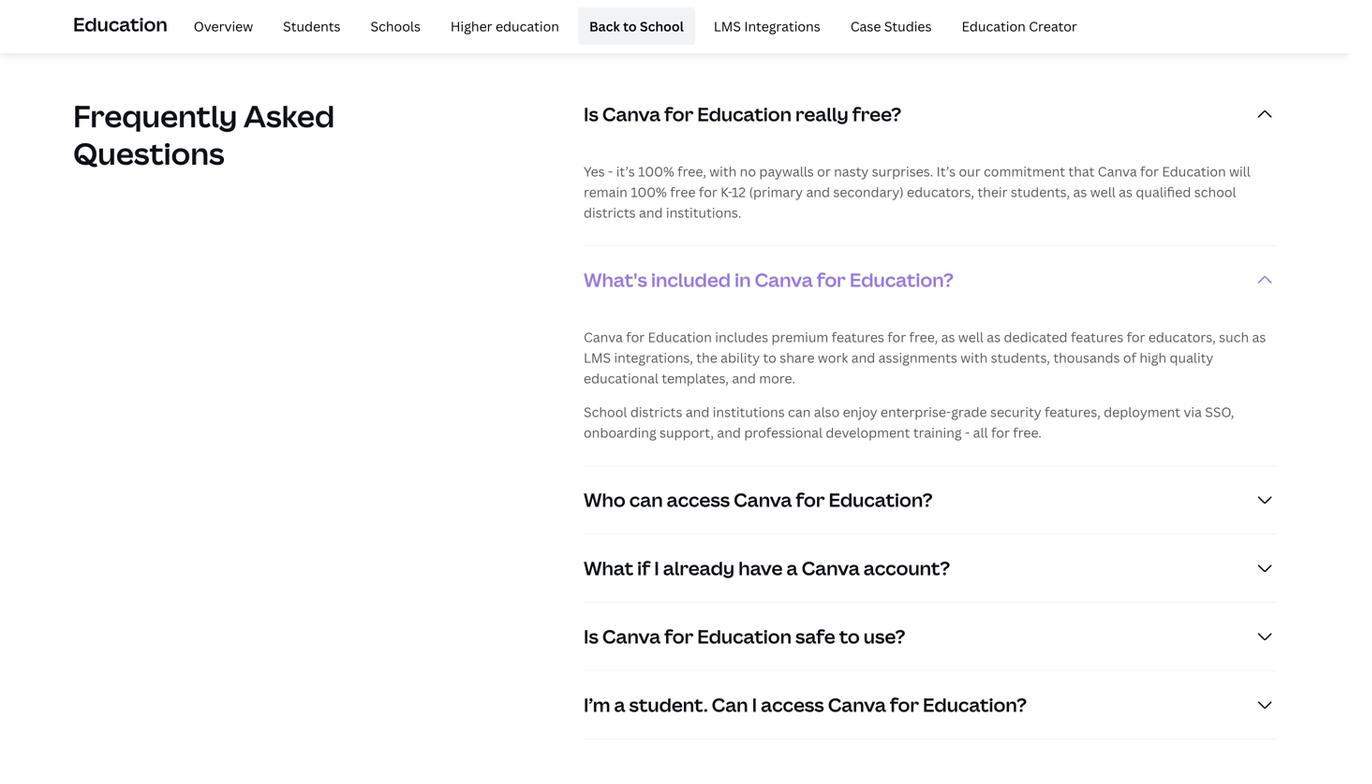 Task type: vqa. For each thing, say whether or not it's contained in the screenshot.
"Top level navigation" element at the left
no



Task type: locate. For each thing, give the bounding box(es) containing it.
development
[[826, 424, 910, 442]]

canva up educational
[[584, 329, 623, 346]]

0 horizontal spatial i
[[654, 556, 659, 582]]

higher
[[451, 17, 492, 35]]

0 vertical spatial well
[[1090, 183, 1116, 201]]

to inside canva for education includes premium features for free, as well as dedicated features for educators, such as lms integrations, the ability to share work and assignments with students, thousands of high quality educational templates, and more.
[[763, 349, 776, 367]]

0 horizontal spatial well
[[958, 329, 984, 346]]

canva inside dropdown button
[[802, 556, 860, 582]]

1 vertical spatial districts
[[630, 404, 682, 421]]

with up grade
[[960, 349, 988, 367]]

menu bar
[[175, 7, 1088, 45]]

1 horizontal spatial -
[[965, 424, 970, 442]]

0 vertical spatial with
[[709, 163, 737, 181]]

well down that
[[1090, 183, 1116, 201]]

canva right that
[[1098, 163, 1137, 181]]

what's
[[584, 267, 647, 293]]

in
[[735, 267, 751, 293]]

well left dedicated
[[958, 329, 984, 346]]

educators,
[[907, 183, 974, 201], [1148, 329, 1216, 346]]

is inside is canva for education really free? dropdown button
[[584, 101, 598, 127]]

canva
[[602, 101, 661, 127], [1098, 163, 1137, 181], [755, 267, 813, 293], [584, 329, 623, 346], [734, 487, 792, 513], [802, 556, 860, 582], [602, 624, 661, 650], [828, 693, 886, 718]]

a inside dropdown button
[[786, 556, 798, 582]]

0 vertical spatial education?
[[850, 267, 954, 293]]

0 horizontal spatial a
[[614, 693, 625, 718]]

1 vertical spatial with
[[960, 349, 988, 367]]

onboarding
[[584, 424, 656, 442]]

1 is from the top
[[584, 101, 598, 127]]

free?
[[852, 101, 901, 127]]

as down that
[[1073, 183, 1087, 201]]

is canva for education really free?
[[584, 101, 901, 127]]

and right work
[[851, 349, 875, 367]]

for up qualified
[[1140, 163, 1159, 181]]

free,
[[677, 163, 706, 181], [909, 329, 938, 346]]

work
[[818, 349, 848, 367]]

school up the onboarding at bottom
[[584, 404, 627, 421]]

0 horizontal spatial features
[[832, 329, 884, 346]]

0 vertical spatial i
[[654, 556, 659, 582]]

quality
[[1170, 349, 1213, 367]]

1 vertical spatial a
[[614, 693, 625, 718]]

via
[[1184, 404, 1202, 421]]

included
[[651, 267, 731, 293]]

a inside dropdown button
[[614, 693, 625, 718]]

- left all
[[965, 424, 970, 442]]

1 vertical spatial can
[[629, 487, 663, 513]]

education
[[73, 11, 167, 37], [962, 17, 1026, 35], [697, 101, 792, 127], [1162, 163, 1226, 181], [648, 329, 712, 346], [697, 624, 792, 650]]

to right the safe
[[839, 624, 860, 650]]

1 horizontal spatial can
[[788, 404, 811, 421]]

education inside yes - it's 100% free, with no paywalls or nasty surprises. it's our commitment that canva for education will remain 100% free for k-12 (primary and secondary) educators, their students, as well as qualified school districts and institutions.
[[1162, 163, 1226, 181]]

institutions
[[713, 404, 785, 421]]

1 vertical spatial to
[[763, 349, 776, 367]]

(primary
[[749, 183, 803, 201]]

districts down 'remain'
[[584, 204, 636, 222]]

2 features from the left
[[1071, 329, 1123, 346]]

back
[[589, 17, 620, 35]]

0 vertical spatial to
[[623, 17, 637, 35]]

100% right it's
[[638, 163, 674, 181]]

districts
[[584, 204, 636, 222], [630, 404, 682, 421]]

1 horizontal spatial i
[[752, 693, 757, 718]]

can up professional at the right
[[788, 404, 811, 421]]

as up assignments
[[941, 329, 955, 346]]

templates,
[[662, 370, 729, 388]]

1 horizontal spatial free,
[[909, 329, 938, 346]]

2 vertical spatial education?
[[923, 693, 1027, 718]]

i inside dropdown button
[[654, 556, 659, 582]]

0 vertical spatial educators,
[[907, 183, 974, 201]]

0 vertical spatial districts
[[584, 204, 636, 222]]

0 vertical spatial a
[[786, 556, 798, 582]]

for left k- on the right
[[699, 183, 717, 201]]

features up work
[[832, 329, 884, 346]]

0 horizontal spatial -
[[608, 163, 613, 181]]

support,
[[660, 424, 714, 442]]

for inside school districts and institutions can also enjoy enterprise-grade security features, deployment via sso, onboarding support, and professional development training - all for free.
[[991, 424, 1010, 442]]

- left it's
[[608, 163, 613, 181]]

and down ability
[[732, 370, 756, 388]]

and down or
[[806, 183, 830, 201]]

canva up the safe
[[802, 556, 860, 582]]

1 horizontal spatial educators,
[[1148, 329, 1216, 346]]

for
[[664, 101, 693, 127], [1140, 163, 1159, 181], [699, 183, 717, 201], [817, 267, 846, 293], [626, 329, 645, 346], [887, 329, 906, 346], [1127, 329, 1145, 346], [991, 424, 1010, 442], [796, 487, 825, 513], [664, 624, 693, 650], [890, 693, 919, 718]]

yes - it's 100% free, with no paywalls or nasty surprises. it's our commitment that canva for education will remain 100% free for k-12 (primary and secondary) educators, their students, as well as qualified school districts and institutions.
[[584, 163, 1250, 222]]

students, inside canva for education includes premium features for free, as well as dedicated features for educators, such as lms integrations, the ability to share work and assignments with students, thousands of high quality educational templates, and more.
[[991, 349, 1050, 367]]

students, down commitment
[[1011, 183, 1070, 201]]

case
[[850, 17, 881, 35]]

premium
[[771, 329, 828, 346]]

canva down use?
[[828, 693, 886, 718]]

school right back on the top left of the page
[[640, 17, 684, 35]]

who can access canva for education?
[[584, 487, 933, 513]]

access down support,
[[667, 487, 730, 513]]

is inside is canva for education safe to use? dropdown button
[[584, 624, 598, 650]]

1 vertical spatial i
[[752, 693, 757, 718]]

for right all
[[991, 424, 1010, 442]]

free, up assignments
[[909, 329, 938, 346]]

1 horizontal spatial well
[[1090, 183, 1116, 201]]

1 vertical spatial school
[[584, 404, 627, 421]]

1 horizontal spatial with
[[960, 349, 988, 367]]

well inside yes - it's 100% free, with no paywalls or nasty surprises. it's our commitment that canva for education will remain 100% free for k-12 (primary and secondary) educators, their students, as well as qualified school districts and institutions.
[[1090, 183, 1116, 201]]

or
[[817, 163, 831, 181]]

0 horizontal spatial free,
[[677, 163, 706, 181]]

the
[[696, 349, 717, 367]]

lms left the integrations on the right top
[[714, 17, 741, 35]]

canva up it's
[[602, 101, 661, 127]]

students link
[[272, 7, 352, 45]]

education? down is canva for education safe to use? dropdown button
[[923, 693, 1027, 718]]

ability
[[721, 349, 760, 367]]

school
[[1194, 183, 1236, 201]]

is canva for education really free? button
[[584, 81, 1276, 148]]

what if i already have a canva account? button
[[584, 535, 1276, 603]]

with up k- on the right
[[709, 163, 737, 181]]

educators, inside canva for education includes premium features for free, as well as dedicated features for educators, such as lms integrations, the ability to share work and assignments with students, thousands of high quality educational templates, and more.
[[1148, 329, 1216, 346]]

1 horizontal spatial lms
[[714, 17, 741, 35]]

to inside dropdown button
[[839, 624, 860, 650]]

a right the i'm
[[614, 693, 625, 718]]

education
[[496, 17, 559, 35]]

0 horizontal spatial access
[[667, 487, 730, 513]]

0 vertical spatial students,
[[1011, 183, 1070, 201]]

educators, up quality
[[1148, 329, 1216, 346]]

education creator
[[962, 17, 1077, 35]]

student.
[[629, 693, 708, 718]]

districts inside yes - it's 100% free, with no paywalls or nasty surprises. it's our commitment that canva for education will remain 100% free for k-12 (primary and secondary) educators, their students, as well as qualified school districts and institutions.
[[584, 204, 636, 222]]

students, down dedicated
[[991, 349, 1050, 367]]

0 vertical spatial lms
[[714, 17, 741, 35]]

2 vertical spatial to
[[839, 624, 860, 650]]

have
[[738, 556, 783, 582]]

a right have
[[786, 556, 798, 582]]

asked
[[243, 96, 335, 136]]

can inside school districts and institutions can also enjoy enterprise-grade security features, deployment via sso, onboarding support, and professional development training - all for free.
[[788, 404, 811, 421]]

sso,
[[1205, 404, 1234, 421]]

free, inside yes - it's 100% free, with no paywalls or nasty surprises. it's our commitment that canva for education will remain 100% free for k-12 (primary and secondary) educators, their students, as well as qualified school districts and institutions.
[[677, 163, 706, 181]]

schools
[[371, 17, 421, 35]]

0 horizontal spatial school
[[584, 404, 627, 421]]

also
[[814, 404, 840, 421]]

creator
[[1029, 17, 1077, 35]]

frequently
[[73, 96, 237, 136]]

higher education link
[[439, 7, 570, 45]]

access
[[667, 487, 730, 513], [761, 693, 824, 718]]

case studies link
[[839, 7, 943, 45]]

is up yes at left top
[[584, 101, 598, 127]]

2 horizontal spatial to
[[839, 624, 860, 650]]

such
[[1219, 329, 1249, 346]]

lms
[[714, 17, 741, 35], [584, 349, 611, 367]]

0 vertical spatial free,
[[677, 163, 706, 181]]

canva up have
[[734, 487, 792, 513]]

0 horizontal spatial educators,
[[907, 183, 974, 201]]

0 vertical spatial access
[[667, 487, 730, 513]]

canva for education includes premium features for free, as well as dedicated features for educators, such as lms integrations, the ability to share work and assignments with students, thousands of high quality educational templates, and more.
[[584, 329, 1266, 388]]

1 vertical spatial lms
[[584, 349, 611, 367]]

well inside canva for education includes premium features for free, as well as dedicated features for educators, such as lms integrations, the ability to share work and assignments with students, thousands of high quality educational templates, and more.
[[958, 329, 984, 346]]

school inside "link"
[[640, 17, 684, 35]]

for up free
[[664, 101, 693, 127]]

canva inside dropdown button
[[602, 101, 661, 127]]

educators, down it's
[[907, 183, 974, 201]]

1 features from the left
[[832, 329, 884, 346]]

to
[[623, 17, 637, 35], [763, 349, 776, 367], [839, 624, 860, 650]]

1 horizontal spatial access
[[761, 693, 824, 718]]

100% down it's
[[631, 183, 667, 201]]

100%
[[638, 163, 674, 181], [631, 183, 667, 201]]

1 horizontal spatial school
[[640, 17, 684, 35]]

0 horizontal spatial to
[[623, 17, 637, 35]]

to up more.
[[763, 349, 776, 367]]

educational
[[584, 370, 658, 388]]

school
[[640, 17, 684, 35], [584, 404, 627, 421]]

0 vertical spatial school
[[640, 17, 684, 35]]

1 vertical spatial students,
[[991, 349, 1050, 367]]

institutions.
[[666, 204, 741, 222]]

can right who
[[629, 487, 663, 513]]

education? up assignments
[[850, 267, 954, 293]]

what's included in canva for education?
[[584, 267, 954, 293]]

for up premium
[[817, 267, 846, 293]]

districts up support,
[[630, 404, 682, 421]]

account?
[[864, 556, 950, 582]]

lms integrations
[[714, 17, 820, 35]]

1 vertical spatial -
[[965, 424, 970, 442]]

1 horizontal spatial to
[[763, 349, 776, 367]]

is
[[584, 101, 598, 127], [584, 624, 598, 650]]

dedicated
[[1004, 329, 1068, 346]]

more.
[[759, 370, 795, 388]]

share
[[780, 349, 815, 367]]

to right back on the top left of the page
[[623, 17, 637, 35]]

enterprise-
[[881, 404, 951, 421]]

1 vertical spatial educators,
[[1148, 329, 1216, 346]]

access right can
[[761, 693, 824, 718]]

it's
[[936, 163, 956, 181]]

1 vertical spatial education?
[[829, 487, 933, 513]]

a
[[786, 556, 798, 582], [614, 693, 625, 718]]

canva down if
[[602, 624, 661, 650]]

0 horizontal spatial with
[[709, 163, 737, 181]]

assignments
[[878, 349, 957, 367]]

i right if
[[654, 556, 659, 582]]

education? down development
[[829, 487, 933, 513]]

1 vertical spatial free,
[[909, 329, 938, 346]]

1 vertical spatial is
[[584, 624, 598, 650]]

features up 'thousands'
[[1071, 329, 1123, 346]]

as right such on the right top of page
[[1252, 329, 1266, 346]]

1 horizontal spatial features
[[1071, 329, 1123, 346]]

0 vertical spatial is
[[584, 101, 598, 127]]

is up the i'm
[[584, 624, 598, 650]]

0 vertical spatial -
[[608, 163, 613, 181]]

0 vertical spatial can
[[788, 404, 811, 421]]

use?
[[864, 624, 905, 650]]

free, up free
[[677, 163, 706, 181]]

1 vertical spatial well
[[958, 329, 984, 346]]

1 horizontal spatial a
[[786, 556, 798, 582]]

with inside canva for education includes premium features for free, as well as dedicated features for educators, such as lms integrations, the ability to share work and assignments with students, thousands of high quality educational templates, and more.
[[960, 349, 988, 367]]

enjoy
[[843, 404, 877, 421]]

secondary)
[[833, 183, 904, 201]]

i right can
[[752, 693, 757, 718]]

lms up educational
[[584, 349, 611, 367]]

0 horizontal spatial can
[[629, 487, 663, 513]]

school inside school districts and institutions can also enjoy enterprise-grade security features, deployment via sso, onboarding support, and professional development training - all for free.
[[584, 404, 627, 421]]

1 vertical spatial 100%
[[631, 183, 667, 201]]

0 horizontal spatial lms
[[584, 349, 611, 367]]

2 is from the top
[[584, 624, 598, 650]]

education inside dropdown button
[[697, 624, 792, 650]]

integrations,
[[614, 349, 693, 367]]



Task type: describe. For each thing, give the bounding box(es) containing it.
and down institutions
[[717, 424, 741, 442]]

questions
[[73, 133, 224, 174]]

education? for who can access canva for education?
[[829, 487, 933, 513]]

schools link
[[359, 7, 432, 45]]

education creator link
[[950, 7, 1088, 45]]

really
[[795, 101, 849, 127]]

our
[[959, 163, 980, 181]]

for up assignments
[[887, 329, 906, 346]]

educators, inside yes - it's 100% free, with no paywalls or nasty surprises. it's our commitment that canva for education will remain 100% free for k-12 (primary and secondary) educators, their students, as well as qualified school districts and institutions.
[[907, 183, 974, 201]]

case studies
[[850, 17, 932, 35]]

i'm
[[584, 693, 610, 718]]

k-
[[721, 183, 732, 201]]

what
[[584, 556, 633, 582]]

school districts and institutions can also enjoy enterprise-grade security features, deployment via sso, onboarding support, and professional development training - all for free.
[[584, 404, 1234, 442]]

qualified
[[1136, 183, 1191, 201]]

already
[[663, 556, 735, 582]]

integrations
[[744, 17, 820, 35]]

free.
[[1013, 424, 1042, 442]]

deployment
[[1104, 404, 1180, 421]]

yes
[[584, 163, 605, 181]]

what if i already have a canva account?
[[584, 556, 950, 582]]

i'm a student. can i access canva for education? button
[[584, 672, 1276, 739]]

lms inside canva for education includes premium features for free, as well as dedicated features for educators, such as lms integrations, the ability to share work and assignments with students, thousands of high quality educational templates, and more.
[[584, 349, 611, 367]]

thousands
[[1053, 349, 1120, 367]]

training
[[913, 424, 962, 442]]

education? for what's included in canva for education?
[[850, 267, 954, 293]]

commitment
[[984, 163, 1065, 181]]

professional
[[744, 424, 823, 442]]

their
[[977, 183, 1008, 201]]

includes
[[715, 329, 768, 346]]

if
[[637, 556, 650, 582]]

is canva for education safe to use? button
[[584, 604, 1276, 671]]

for down professional at the right
[[796, 487, 825, 513]]

free
[[670, 183, 696, 201]]

can
[[712, 693, 748, 718]]

canva inside yes - it's 100% free, with no paywalls or nasty surprises. it's our commitment that canva for education will remain 100% free for k-12 (primary and secondary) educators, their students, as well as qualified school districts and institutions.
[[1098, 163, 1137, 181]]

will
[[1229, 163, 1250, 181]]

higher education
[[451, 17, 559, 35]]

can inside dropdown button
[[629, 487, 663, 513]]

that
[[1068, 163, 1095, 181]]

of
[[1123, 349, 1136, 367]]

for down use?
[[890, 693, 919, 718]]

for up 'integrations,' in the top of the page
[[626, 329, 645, 346]]

districts inside school districts and institutions can also enjoy enterprise-grade security features, deployment via sso, onboarding support, and professional development training - all for free.
[[630, 404, 682, 421]]

for up of
[[1127, 329, 1145, 346]]

- inside school districts and institutions can also enjoy enterprise-grade security features, deployment via sso, onboarding support, and professional development training - all for free.
[[965, 424, 970, 442]]

menu bar containing overview
[[175, 7, 1088, 45]]

all
[[973, 424, 988, 442]]

free, inside canva for education includes premium features for free, as well as dedicated features for educators, such as lms integrations, the ability to share work and assignments with students, thousands of high quality educational templates, and more.
[[909, 329, 938, 346]]

studies
[[884, 17, 932, 35]]

back to school link
[[578, 7, 695, 45]]

features,
[[1045, 404, 1101, 421]]

1 vertical spatial access
[[761, 693, 824, 718]]

frequently asked questions
[[73, 96, 335, 174]]

is for is canva for education really free?
[[584, 101, 598, 127]]

is canva for education safe to use?
[[584, 624, 905, 650]]

with inside yes - it's 100% free, with no paywalls or nasty surprises. it's our commitment that canva for education will remain 100% free for k-12 (primary and secondary) educators, their students, as well as qualified school districts and institutions.
[[709, 163, 737, 181]]

canva right in
[[755, 267, 813, 293]]

i'm a student. can i access canva for education?
[[584, 693, 1027, 718]]

- inside yes - it's 100% free, with no paywalls or nasty surprises. it's our commitment that canva for education will remain 100% free for k-12 (primary and secondary) educators, their students, as well as qualified school districts and institutions.
[[608, 163, 613, 181]]

education inside canva for education includes premium features for free, as well as dedicated features for educators, such as lms integrations, the ability to share work and assignments with students, thousands of high quality educational templates, and more.
[[648, 329, 712, 346]]

back to school
[[589, 17, 684, 35]]

canva inside canva for education includes premium features for free, as well as dedicated features for educators, such as lms integrations, the ability to share work and assignments with students, thousands of high quality educational templates, and more.
[[584, 329, 623, 346]]

overview link
[[182, 7, 264, 45]]

as left dedicated
[[987, 329, 1001, 346]]

who
[[584, 487, 626, 513]]

lms integrations link
[[703, 7, 832, 45]]

safe
[[795, 624, 835, 650]]

as left qualified
[[1119, 183, 1133, 201]]

what's included in canva for education? button
[[584, 247, 1276, 314]]

overview
[[194, 17, 253, 35]]

i inside dropdown button
[[752, 693, 757, 718]]

12
[[732, 183, 746, 201]]

0 vertical spatial 100%
[[638, 163, 674, 181]]

education inside menu bar
[[962, 17, 1026, 35]]

remain
[[584, 183, 628, 201]]

education inside dropdown button
[[697, 101, 792, 127]]

for inside dropdown button
[[664, 101, 693, 127]]

surprises.
[[872, 163, 933, 181]]

no
[[740, 163, 756, 181]]

for up the student.
[[664, 624, 693, 650]]

security
[[990, 404, 1041, 421]]

students
[[283, 17, 341, 35]]

and left institutions.
[[639, 204, 663, 222]]

students, inside yes - it's 100% free, with no paywalls or nasty surprises. it's our commitment that canva for education will remain 100% free for k-12 (primary and secondary) educators, their students, as well as qualified school districts and institutions.
[[1011, 183, 1070, 201]]

grade
[[951, 404, 987, 421]]

to inside "link"
[[623, 17, 637, 35]]

and up support,
[[686, 404, 710, 421]]

is for is canva for education safe to use?
[[584, 624, 598, 650]]

it's
[[616, 163, 635, 181]]



